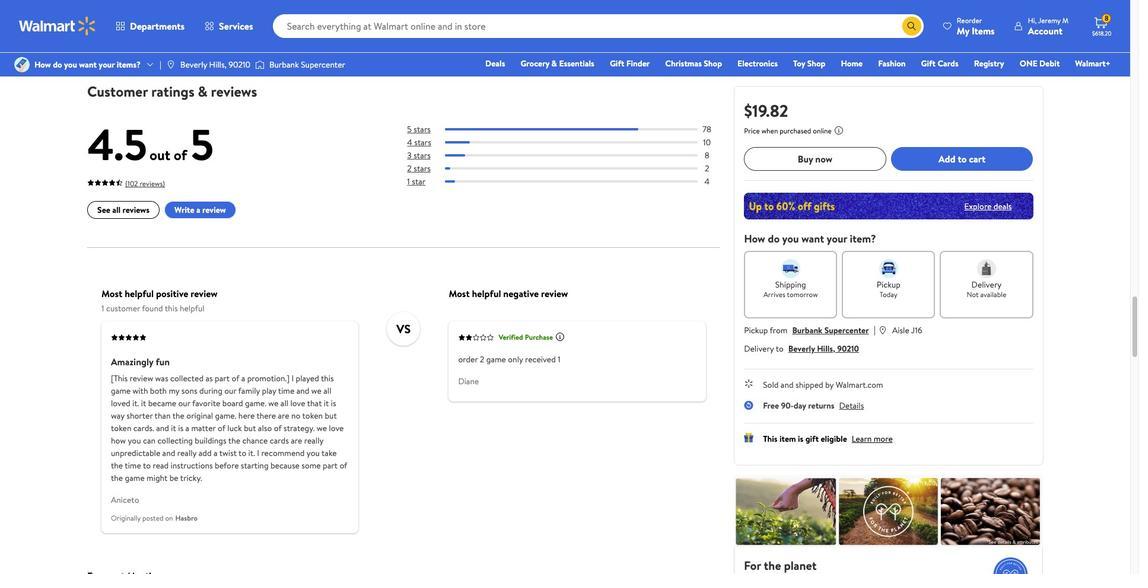 Task type: describe. For each thing, give the bounding box(es) containing it.
2 stars
[[407, 163, 431, 175]]

0 vertical spatial love
[[290, 398, 305, 410]]

originally
[[111, 513, 140, 524]]

(102 reviews)
[[125, 179, 165, 189]]

walmart+ link
[[1070, 57, 1116, 70]]

returns
[[808, 400, 835, 412]]

stars for 4 stars
[[414, 137, 431, 149]]

0 horizontal spatial it
[[141, 398, 146, 410]]

1 horizontal spatial 90210
[[838, 343, 859, 355]]

0 vertical spatial supercenter
[[301, 59, 345, 71]]

0 horizontal spatial it.
[[132, 398, 139, 410]]

0 horizontal spatial really
[[177, 448, 196, 459]]

stars for 2 stars
[[413, 163, 431, 175]]

aisle j16
[[893, 325, 923, 337]]

1 horizontal spatial it.
[[248, 448, 255, 459]]

toy shop link
[[788, 57, 831, 70]]

not
[[967, 290, 979, 300]]

1 horizontal spatial 1
[[407, 176, 410, 188]]

8 for 8
[[705, 150, 709, 162]]

aniceto
[[111, 494, 139, 506]]

24
[[286, 25, 294, 35]]

the right than
[[172, 410, 184, 422]]

finder
[[627, 58, 650, 69]]

day up how do you want your items?
[[97, 44, 107, 54]]

0 vertical spatial time
[[278, 385, 294, 397]]

luck
[[227, 423, 242, 435]]

intent image for pickup image
[[879, 259, 898, 278]]

1 horizontal spatial our
[[224, 385, 236, 397]]

matter
[[191, 423, 216, 435]]

1 vertical spatial game.
[[215, 410, 236, 422]]

1 vertical spatial game
[[111, 385, 130, 397]]

product group containing 30
[[564, 0, 706, 61]]

supercenter inside "pickup from burbank supercenter |"
[[825, 325, 869, 337]]

0 vertical spatial game
[[486, 354, 506, 366]]

90-
[[781, 400, 794, 412]]

of right some
[[339, 460, 347, 472]]

84
[[127, 25, 136, 35]]

write a review
[[174, 205, 226, 217]]

you down walmart image
[[64, 59, 77, 71]]

grocery & essentials
[[521, 58, 595, 69]]

0 vertical spatial i
[[291, 373, 294, 385]]

progress bar for 8
[[445, 155, 697, 157]]

as
[[205, 373, 213, 385]]

verified purchase information image
[[555, 333, 565, 342]]

to inside button
[[958, 152, 967, 165]]

8 $618.20
[[1093, 13, 1112, 37]]

way
[[111, 410, 124, 422]]

grocery
[[521, 58, 550, 69]]

shop for toy shop
[[808, 58, 826, 69]]

0 horizontal spatial but
[[244, 423, 256, 435]]

shipping up burbank supercenter
[[333, 44, 358, 54]]

78
[[703, 124, 711, 136]]

1 vertical spatial token
[[111, 423, 131, 435]]

you up 'intent image for shipping'
[[783, 231, 799, 246]]

and right sold
[[781, 379, 794, 391]]

do for how do you want your items?
[[53, 59, 62, 71]]

amazingly
[[111, 356, 153, 369]]

beverly hills, 90210
[[180, 59, 250, 71]]

essentials
[[559, 58, 595, 69]]

0 horizontal spatial 90210
[[229, 59, 250, 71]]

pickup today
[[877, 279, 901, 300]]

1 vertical spatial 3+ day shipping
[[311, 44, 358, 54]]

registry link
[[969, 57, 1010, 70]]

progress bar for 78
[[445, 128, 697, 131]]

there
[[256, 410, 276, 422]]

one debit link
[[1015, 57, 1066, 70]]

2 horizontal spatial all
[[323, 385, 331, 397]]

review for amazingly fun [this review was collected as part of a promotion.] i played this game with both my sons during our family play time and we all loved it. it became our favorite board game. we all love that it is way shorter than the original game. here there are no token but token cards. and it is a matter of luck but also of strategy. we love how you can collecting buildings the chance cards are really unpredictable and really add a twist to it. i recommend you take the time to read instructions before starting because some part of the game might be tricky.
[[129, 373, 153, 385]]

delivery down from
[[744, 343, 774, 355]]

explore deals
[[965, 200, 1012, 212]]

0 horizontal spatial our
[[178, 398, 190, 410]]

0 horizontal spatial time
[[125, 460, 141, 472]]

0 vertical spatial token
[[302, 410, 323, 422]]

1 vertical spatial are
[[291, 435, 302, 447]]

now
[[816, 152, 833, 165]]

1 vertical spatial hills,
[[817, 343, 836, 355]]

gift finder
[[610, 58, 650, 69]]

0 horizontal spatial part
[[215, 373, 229, 385]]

review right write
[[202, 205, 226, 217]]

reorder my items
[[957, 15, 995, 37]]

1 vertical spatial we
[[268, 398, 278, 410]]

learn
[[852, 433, 872, 445]]

(102
[[125, 179, 138, 189]]

delivery down 409
[[436, 44, 462, 54]]

no
[[291, 410, 300, 422]]

sons
[[181, 385, 197, 397]]

be
[[169, 473, 178, 484]]

0 horizontal spatial reviews
[[122, 205, 149, 217]]

1 horizontal spatial it
[[171, 423, 176, 435]]

both
[[150, 385, 167, 397]]

legal information image
[[834, 126, 844, 135]]

1 1- from the left
[[92, 44, 97, 54]]

how for how do you want your item?
[[744, 231, 766, 246]]

of up cards
[[274, 423, 281, 435]]

helpful for positive
[[124, 287, 154, 300]]

1 1-day shipping from the left
[[92, 44, 135, 54]]

0 horizontal spatial is
[[178, 423, 183, 435]]

of up the family
[[231, 373, 239, 385]]

see
[[97, 205, 110, 217]]

day up burbank supercenter
[[320, 44, 331, 54]]

1 horizontal spatial 5
[[407, 124, 412, 136]]

1 vertical spatial love
[[329, 423, 344, 435]]

shipping
[[776, 279, 806, 291]]

0 horizontal spatial |
[[160, 59, 161, 71]]

0 horizontal spatial all
[[112, 205, 120, 217]]

became
[[148, 398, 176, 410]]

deals
[[994, 200, 1012, 212]]

0 horizontal spatial &
[[198, 82, 207, 102]]

1 horizontal spatial game.
[[245, 398, 266, 410]]

shop for christmas shop
[[704, 58, 722, 69]]

0 horizontal spatial 3+
[[311, 44, 319, 54]]

free
[[763, 400, 779, 412]]

details button
[[840, 400, 864, 412]]

walmart.com
[[836, 379, 883, 391]]

price
[[744, 126, 760, 136]]

favorite
[[192, 398, 220, 410]]

unpredictable
[[111, 448, 160, 459]]

shipping arrives tomorrow
[[764, 279, 818, 300]]

progress bar for 10
[[445, 142, 697, 144]]

the up aniceto
[[111, 473, 123, 484]]

1 vertical spatial beverly
[[789, 343, 815, 355]]

grocery & essentials link
[[515, 57, 600, 70]]

2 horizontal spatial it
[[324, 398, 329, 410]]

original
[[186, 410, 213, 422]]

1 horizontal spatial |
[[874, 323, 876, 337]]

of left luck
[[218, 423, 225, 435]]

customer ratings & reviews
[[87, 82, 257, 102]]

0 vertical spatial burbank
[[269, 59, 299, 71]]

electronics link
[[732, 57, 783, 70]]

buy now
[[798, 152, 833, 165]]

and down "collecting"
[[162, 448, 175, 459]]

also
[[258, 423, 272, 435]]

how for how do you want your items?
[[34, 59, 51, 71]]

review for most helpful positive review 1 customer found this helpful
[[190, 287, 217, 300]]

write a review link
[[164, 202, 236, 220]]

pickup from burbank supercenter |
[[744, 323, 876, 337]]

jeremy
[[1039, 15, 1061, 25]]

only
[[508, 354, 523, 366]]

tomorrow
[[787, 290, 818, 300]]

purchase
[[525, 333, 553, 343]]

0 vertical spatial reviews
[[211, 82, 257, 102]]

delivery down the 24
[[278, 44, 303, 54]]

cards
[[270, 435, 289, 447]]

4 stars
[[407, 137, 431, 149]]

helpful for negative
[[472, 287, 501, 300]]

was
[[155, 373, 168, 385]]

 image for burbank supercenter
[[255, 59, 265, 71]]

items?
[[117, 59, 141, 71]]

1 horizontal spatial part
[[323, 460, 337, 472]]

buy now button
[[744, 147, 887, 171]]

this inside most helpful positive review 1 customer found this helpful
[[165, 303, 178, 315]]

1 horizontal spatial really
[[304, 435, 323, 447]]

1 horizontal spatial &
[[552, 58, 557, 69]]

explore deals link
[[960, 196, 1017, 217]]

gift for gift cards
[[921, 58, 936, 69]]

0 horizontal spatial hills,
[[209, 59, 227, 71]]

promotion.]
[[247, 373, 289, 385]]

2 horizontal spatial 1
[[558, 354, 560, 366]]

add
[[939, 152, 956, 165]]

read
[[152, 460, 168, 472]]

positive
[[156, 287, 188, 300]]

verified purchase
[[498, 333, 553, 343]]

you up unpredictable
[[128, 435, 141, 447]]

that
[[307, 398, 322, 410]]

shipping up 'items?'
[[109, 44, 135, 54]]

most for most helpful positive review 1 customer found this helpful
[[101, 287, 122, 300]]

want for items?
[[79, 59, 97, 71]]

day up "deals" link
[[474, 44, 484, 54]]

and down than
[[156, 423, 169, 435]]

a right add
[[213, 448, 217, 459]]

christmas
[[665, 58, 702, 69]]

customer
[[87, 82, 148, 102]]



Task type: vqa. For each thing, say whether or not it's contained in the screenshot.
Gummies Walmart Cash available
no



Task type: locate. For each thing, give the bounding box(es) containing it.
0 vertical spatial how
[[34, 59, 51, 71]]

1 horizontal spatial hills,
[[817, 343, 836, 355]]

board
[[222, 398, 243, 410]]

today
[[880, 290, 898, 300]]

how down walmart image
[[34, 59, 51, 71]]

1 vertical spatial really
[[177, 448, 196, 459]]

0 vertical spatial all
[[112, 205, 120, 217]]

2 1- from the left
[[469, 44, 474, 54]]

and down played
[[296, 385, 309, 397]]

a left matter
[[185, 423, 189, 435]]

write
[[174, 205, 194, 217]]

add to cart
[[939, 152, 986, 165]]

 image
[[166, 60, 176, 69]]

1 vertical spatial do
[[768, 231, 780, 246]]

debit
[[1040, 58, 1060, 69]]

this inside amazingly fun [this review was collected as part of a promotion.] i played this game with both my sons during our family play time and we all loved it. it became our favorite board game. we all love that it is way shorter than the original game. here there are no token but token cards. and it is a matter of luck but also of strategy. we love how you can collecting buildings the chance cards are really unpredictable and really add a twist to it. i recommend you take the time to read instructions before starting because some part of the game might be tricky.
[[321, 373, 334, 385]]

strategy.
[[283, 423, 315, 435]]

1 vertical spatial it.
[[248, 448, 255, 459]]

5 stars
[[407, 124, 431, 136]]

product group containing 84
[[89, 0, 231, 61]]

than
[[154, 410, 170, 422]]

0 horizontal spatial most
[[101, 287, 122, 300]]

1 vertical spatial |
[[874, 323, 876, 337]]

 image down walmart image
[[14, 57, 30, 72]]

want
[[79, 59, 97, 71], [802, 231, 824, 246]]

items
[[972, 24, 995, 37]]

home link
[[836, 57, 868, 70]]

2 vertical spatial we
[[317, 423, 327, 435]]

1 horizontal spatial 3+ day shipping
[[566, 31, 614, 41]]

to left read
[[143, 460, 151, 472]]

toy shop
[[794, 58, 826, 69]]

how up arrives
[[744, 231, 766, 246]]

1 horizontal spatial 1-day shipping
[[469, 44, 512, 54]]

8 down 10
[[705, 150, 709, 162]]

more
[[874, 433, 893, 445]]

part right as
[[215, 373, 229, 385]]

2 for 2 stars
[[407, 163, 412, 175]]

delivery down intent image for delivery
[[972, 279, 1002, 291]]

0 vertical spatial are
[[278, 410, 289, 422]]

1 horizontal spatial shop
[[808, 58, 826, 69]]

services
[[219, 20, 253, 33]]

part down the take
[[323, 460, 337, 472]]

2 vertical spatial game
[[125, 473, 144, 484]]

1 horizontal spatial is
[[331, 398, 336, 410]]

review for most helpful negative review
[[541, 287, 568, 300]]

gifting made easy image
[[744, 433, 754, 443]]

1 horizontal spatial helpful
[[179, 303, 204, 315]]

5 progress bar from the top
[[445, 181, 697, 183]]

0 vertical spatial want
[[79, 59, 97, 71]]

this
[[763, 433, 778, 445]]

2 product group from the left
[[248, 0, 389, 61]]

4.5
[[87, 115, 147, 174]]

shop right toy
[[808, 58, 826, 69]]

5
[[190, 115, 214, 174], [407, 124, 412, 136]]

1 progress bar from the top
[[445, 128, 697, 131]]

to right twist
[[238, 448, 246, 459]]

3 product group from the left
[[406, 0, 547, 61]]

4 product group from the left
[[564, 0, 706, 61]]

1 vertical spatial supercenter
[[825, 325, 869, 337]]

0 horizontal spatial 3+ day shipping
[[311, 44, 358, 54]]

1 horizontal spatial burbank
[[793, 325, 823, 337]]

1 horizontal spatial love
[[329, 423, 344, 435]]

0 vertical spatial we
[[311, 385, 321, 397]]

game up loved
[[111, 385, 130, 397]]

we down play at left
[[268, 398, 278, 410]]

1 horizontal spatial 3+
[[566, 31, 575, 41]]

this right played
[[321, 373, 334, 385]]

1 vertical spatial i
[[257, 448, 259, 459]]

1 right received
[[558, 354, 560, 366]]

how
[[111, 435, 126, 447]]

1 horizontal spatial but
[[325, 410, 337, 422]]

buy
[[798, 152, 813, 165]]

4 progress bar from the top
[[445, 168, 697, 170]]

0 horizontal spatial helpful
[[124, 287, 154, 300]]

the down unpredictable
[[111, 460, 123, 472]]

beverly up ratings
[[180, 59, 207, 71]]

game left might
[[125, 473, 144, 484]]

0 vertical spatial this
[[165, 303, 178, 315]]

negative
[[503, 287, 539, 300]]

1 vertical spatial time
[[125, 460, 141, 472]]

collecting
[[157, 435, 193, 447]]

i left played
[[291, 373, 294, 385]]

shipping down 30
[[589, 31, 614, 41]]

all up strategy.
[[280, 398, 288, 410]]

3 stars
[[407, 150, 431, 162]]

love up the take
[[329, 423, 344, 435]]

1 horizontal spatial  image
[[255, 59, 265, 71]]

 image right beverly hills, 90210 on the top left
[[255, 59, 265, 71]]

of right "out"
[[174, 145, 187, 165]]

2 progress bar from the top
[[445, 142, 697, 144]]

fashion
[[878, 58, 906, 69]]

j16
[[911, 325, 923, 337]]

price when purchased online
[[744, 126, 832, 136]]

stars for 3 stars
[[413, 150, 431, 162]]

burbank up delivery to beverly hills, 90210
[[793, 325, 823, 337]]

2 down 3
[[407, 163, 412, 175]]

8 inside 8 $618.20
[[1105, 13, 1109, 23]]

1 gift from the left
[[610, 58, 625, 69]]

1 vertical spatial part
[[323, 460, 337, 472]]

stars for 5 stars
[[414, 124, 431, 136]]

progress bar for 2
[[445, 168, 697, 170]]

2 for 2
[[705, 163, 709, 175]]

your left item?
[[827, 231, 848, 246]]

a up the family
[[241, 373, 245, 385]]

0 vertical spatial 3+
[[566, 31, 575, 41]]

want for item?
[[802, 231, 824, 246]]

hills, down burbank supercenter button
[[817, 343, 836, 355]]

to down from
[[776, 343, 784, 355]]

1-day shipping up deals
[[469, 44, 512, 54]]

0 vertical spatial hills,
[[209, 59, 227, 71]]

of inside 4.5 out of 5
[[174, 145, 187, 165]]

2 horizontal spatial helpful
[[472, 287, 501, 300]]

 image
[[14, 57, 30, 72], [255, 59, 265, 71]]

1 vertical spatial 3+
[[311, 44, 319, 54]]

beverly hills, 90210 button
[[789, 343, 859, 355]]

all right see
[[112, 205, 120, 217]]

this down positive
[[165, 303, 178, 315]]

0 horizontal spatial 1-
[[92, 44, 97, 54]]

posted
[[142, 513, 163, 524]]

m
[[1063, 15, 1069, 25]]

product group containing 24
[[248, 0, 389, 61]]

is
[[331, 398, 336, 410], [178, 423, 183, 435], [798, 433, 804, 445]]

stars up 4 stars
[[414, 124, 431, 136]]

one debit
[[1020, 58, 1060, 69]]

walmart image
[[19, 17, 96, 36]]

& right 'grocery'
[[552, 58, 557, 69]]

1 horizontal spatial token
[[302, 410, 323, 422]]

verified
[[498, 333, 523, 343]]

0 vertical spatial 3+ day shipping
[[566, 31, 614, 41]]

3+ up essentials
[[566, 31, 575, 41]]

ratings
[[151, 82, 194, 102]]

loved
[[111, 398, 130, 410]]

it. up starting
[[248, 448, 255, 459]]

add to cart button
[[891, 147, 1034, 171]]

helpful down positive
[[179, 303, 204, 315]]

1 horizontal spatial time
[[278, 385, 294, 397]]

day up essentials
[[576, 31, 587, 41]]

aisle
[[893, 325, 910, 337]]

learn more button
[[852, 433, 893, 445]]

0 vertical spatial 8
[[1105, 13, 1109, 23]]

gift inside gift cards link
[[921, 58, 936, 69]]

0 vertical spatial game.
[[245, 398, 266, 410]]

home
[[841, 58, 863, 69]]

explore
[[965, 200, 992, 212]]

0 horizontal spatial how
[[34, 59, 51, 71]]

0 horizontal spatial this
[[165, 303, 178, 315]]

departments button
[[106, 12, 195, 40]]

stars down 3 stars
[[413, 163, 431, 175]]

$19.82
[[744, 99, 789, 122]]

originally posted on hasbro
[[111, 513, 197, 524]]

my
[[169, 385, 179, 397]]

it. up shorter at bottom
[[132, 398, 139, 410]]

you
[[64, 59, 77, 71], [783, 231, 799, 246], [128, 435, 141, 447], [306, 448, 320, 459]]

0 vertical spatial it.
[[132, 398, 139, 410]]

how do you want your items?
[[34, 59, 141, 71]]

1 vertical spatial our
[[178, 398, 190, 410]]

0 horizontal spatial 2
[[407, 163, 412, 175]]

progress bar for 4
[[445, 181, 697, 183]]

90210
[[229, 59, 250, 71], [838, 343, 859, 355]]

0 horizontal spatial are
[[278, 410, 289, 422]]

free 90-day returns details
[[763, 400, 864, 412]]

we up that
[[311, 385, 321, 397]]

1 most from the left
[[101, 287, 122, 300]]

cards
[[938, 58, 959, 69]]

0 horizontal spatial 5
[[190, 115, 214, 174]]

day left returns
[[794, 400, 807, 412]]

& right ratings
[[198, 82, 207, 102]]

90210 down the services at the left
[[229, 59, 250, 71]]

progress bar
[[445, 128, 697, 131], [445, 142, 697, 144], [445, 155, 697, 157], [445, 168, 697, 170], [445, 181, 697, 183]]

1 horizontal spatial 8
[[1105, 13, 1109, 23]]

by
[[826, 379, 834, 391]]

0 horizontal spatial  image
[[14, 57, 30, 72]]

1 vertical spatial all
[[323, 385, 331, 397]]

0 vertical spatial our
[[224, 385, 236, 397]]

diane
[[458, 376, 479, 388]]

2 horizontal spatial is
[[798, 433, 804, 445]]

do for how do you want your item?
[[768, 231, 780, 246]]

&
[[552, 58, 557, 69], [198, 82, 207, 102]]

most inside most helpful positive review 1 customer found this helpful
[[101, 287, 122, 300]]

1 horizontal spatial gift
[[921, 58, 936, 69]]

all right play at left
[[323, 385, 331, 397]]

see all reviews link
[[87, 202, 159, 220]]

409
[[444, 25, 456, 35]]

product group containing 409
[[406, 0, 547, 61]]

0 vertical spatial beverly
[[180, 59, 207, 71]]

sold
[[763, 379, 779, 391]]

all
[[112, 205, 120, 217], [323, 385, 331, 397], [280, 398, 288, 410]]

is up "collecting"
[[178, 423, 183, 435]]

3
[[407, 150, 411, 162]]

1 horizontal spatial all
[[280, 398, 288, 410]]

are down strategy.
[[291, 435, 302, 447]]

but right no
[[325, 410, 337, 422]]

hills, down services popup button
[[209, 59, 227, 71]]

intent image for shipping image
[[781, 259, 800, 278]]

90210 down burbank supercenter button
[[838, 343, 859, 355]]

want left item?
[[802, 231, 824, 246]]

pickup inside "pickup from burbank supercenter |"
[[744, 325, 768, 337]]

electronics
[[738, 58, 778, 69]]

| left aisle in the right bottom of the page
[[874, 323, 876, 337]]

do down walmart image
[[53, 59, 62, 71]]

0 vertical spatial but
[[325, 410, 337, 422]]

gift
[[806, 433, 819, 445]]

a right write
[[196, 205, 200, 217]]

i
[[291, 373, 294, 385], [257, 448, 259, 459]]

1 inside most helpful positive review 1 customer found this helpful
[[101, 303, 104, 315]]

8 up $618.20 at the top right of the page
[[1105, 13, 1109, 23]]

1 shop from the left
[[704, 58, 722, 69]]

1 left "star"
[[407, 176, 410, 188]]

review inside most helpful positive review 1 customer found this helpful
[[190, 287, 217, 300]]

[this
[[111, 373, 127, 385]]

2 shop from the left
[[808, 58, 826, 69]]

1 vertical spatial 4
[[704, 176, 709, 188]]

0 horizontal spatial shop
[[704, 58, 722, 69]]

| up customer ratings & reviews
[[160, 59, 161, 71]]

how
[[34, 59, 51, 71], [744, 231, 766, 246]]

Walmart Site-Wide search field
[[273, 14, 924, 38]]

1 horizontal spatial i
[[291, 373, 294, 385]]

1 vertical spatial burbank
[[793, 325, 823, 337]]

intent image for delivery image
[[977, 259, 996, 278]]

it
[[141, 398, 146, 410], [324, 398, 329, 410], [171, 423, 176, 435]]

gift left finder
[[610, 58, 625, 69]]

2
[[407, 163, 412, 175], [705, 163, 709, 175], [480, 354, 484, 366]]

helpful left negative
[[472, 287, 501, 300]]

burbank down the 24
[[269, 59, 299, 71]]

it right that
[[324, 398, 329, 410]]

available
[[981, 290, 1007, 300]]

4 for 4 stars
[[407, 137, 412, 149]]

delivery not available
[[967, 279, 1007, 300]]

game left only
[[486, 354, 506, 366]]

review up with
[[129, 373, 153, 385]]

5 up 4 stars
[[407, 124, 412, 136]]

time down unpredictable
[[125, 460, 141, 472]]

arrives
[[764, 290, 786, 300]]

is right that
[[331, 398, 336, 410]]

sold and shipped by walmart.com
[[763, 379, 883, 391]]

0 horizontal spatial love
[[290, 398, 305, 410]]

product group
[[89, 0, 231, 61], [248, 0, 389, 61], [406, 0, 547, 61], [564, 0, 706, 61]]

reviews)
[[139, 179, 165, 189]]

delivery
[[278, 44, 303, 54], [436, 44, 462, 54], [972, 279, 1002, 291], [744, 343, 774, 355]]

2 1-day shipping from the left
[[469, 44, 512, 54]]

0 horizontal spatial do
[[53, 59, 62, 71]]

deals
[[485, 58, 505, 69]]

your for items?
[[99, 59, 115, 71]]

game. down the family
[[245, 398, 266, 410]]

review inside amazingly fun [this review was collected as part of a promotion.] i played this game with both my sons during our family play time and we all loved it. it became our favorite board game. we all love that it is way shorter than the original game. here there are no token but token cards. and it is a matter of luck but also of strategy. we love how you can collecting buildings the chance cards are really unpredictable and really add a twist to it. i recommend you take the time to read instructions before starting because some part of the game might be tricky.
[[129, 373, 153, 385]]

your for item?
[[827, 231, 848, 246]]

is left gift
[[798, 433, 804, 445]]

1 vertical spatial reviews
[[122, 205, 149, 217]]

token up how
[[111, 423, 131, 435]]

1 product group from the left
[[89, 0, 231, 61]]

 image for how do you want your items?
[[14, 57, 30, 72]]

4 down 10
[[704, 176, 709, 188]]

our up board
[[224, 385, 236, 397]]

2 most from the left
[[449, 287, 470, 300]]

8 for 8 $618.20
[[1105, 13, 1109, 23]]

0 horizontal spatial game.
[[215, 410, 236, 422]]

0 horizontal spatial gift
[[610, 58, 625, 69]]

3+ day shipping up burbank supercenter
[[311, 44, 358, 54]]

1 vertical spatial &
[[198, 82, 207, 102]]

helpful up found at the bottom of page
[[124, 287, 154, 300]]

a
[[196, 205, 200, 217], [241, 373, 245, 385], [185, 423, 189, 435], [213, 448, 217, 459]]

love up no
[[290, 398, 305, 410]]

1 horizontal spatial supercenter
[[825, 325, 869, 337]]

up to sixty percent off deals. shop now. image
[[744, 193, 1034, 220]]

3+ day shipping down 30
[[566, 31, 614, 41]]

delivery inside delivery not available
[[972, 279, 1002, 291]]

burbank inside "pickup from burbank supercenter |"
[[793, 325, 823, 337]]

1 horizontal spatial reviews
[[211, 82, 257, 102]]

0 horizontal spatial i
[[257, 448, 259, 459]]

it up "collecting"
[[171, 423, 176, 435]]

order
[[458, 354, 478, 366]]

1-day shipping up 'items?'
[[92, 44, 135, 54]]

most for most helpful negative review
[[449, 287, 470, 300]]

1 horizontal spatial do
[[768, 231, 780, 246]]

do up shipping
[[768, 231, 780, 246]]

shorter
[[126, 410, 153, 422]]

take
[[321, 448, 337, 459]]

time right play at left
[[278, 385, 294, 397]]

you up some
[[306, 448, 320, 459]]

0 horizontal spatial 1
[[101, 303, 104, 315]]

it down with
[[141, 398, 146, 410]]

4.5 out of 5
[[87, 115, 214, 174]]

are
[[278, 410, 289, 422], [291, 435, 302, 447]]

(102 reviews) link
[[87, 177, 165, 190]]

2 gift from the left
[[921, 58, 936, 69]]

some
[[301, 460, 321, 472]]

1 left customer
[[101, 303, 104, 315]]

search icon image
[[907, 21, 917, 31]]

game
[[486, 354, 506, 366], [111, 385, 130, 397], [125, 473, 144, 484]]

4 for 4
[[704, 176, 709, 188]]

Search search field
[[273, 14, 924, 38]]

token
[[302, 410, 323, 422], [111, 423, 131, 435]]

1 horizontal spatial 2
[[480, 354, 484, 366]]

the down luck
[[228, 435, 240, 447]]

1 vertical spatial 90210
[[838, 343, 859, 355]]

0 vertical spatial 90210
[[229, 59, 250, 71]]

1
[[407, 176, 410, 188], [101, 303, 104, 315], [558, 354, 560, 366]]

3 progress bar from the top
[[445, 155, 697, 157]]

shipping up deals
[[486, 44, 512, 54]]

when
[[762, 126, 778, 136]]

1 horizontal spatial how
[[744, 231, 766, 246]]

buildings
[[195, 435, 226, 447]]

1 horizontal spatial want
[[802, 231, 824, 246]]

gift for gift finder
[[610, 58, 625, 69]]



